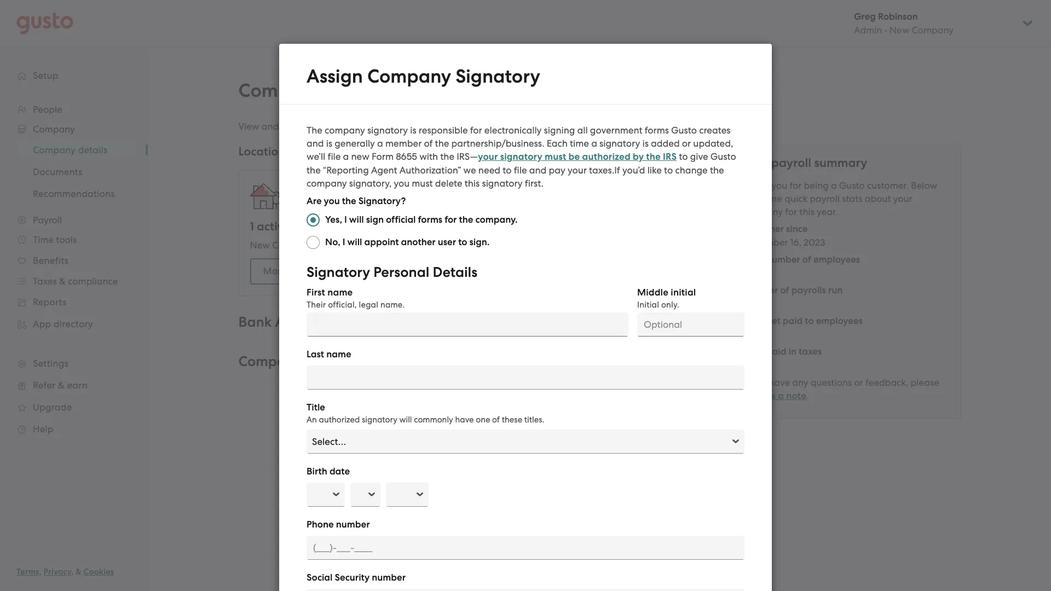 Task type: vqa. For each thing, say whether or not it's contained in the screenshot.
will in the "Title An authorized signatory will commonly have one of these titles."
yes



Task type: locate. For each thing, give the bounding box(es) containing it.
yes, i will sign official forms for the company.
[[325, 214, 518, 226]]

0 horizontal spatial location
[[347, 220, 391, 234]]

you right are at the left of page
[[324, 196, 340, 207]]

official,
[[328, 300, 357, 310]]

note
[[787, 391, 807, 402]]

1 vertical spatial employees
[[817, 316, 863, 327]]

you inside thank you for being a gusto customer. below are some quick payroll stats about your company for this year.
[[772, 180, 788, 191]]

your down customer. on the top right
[[894, 193, 913, 204]]

for
[[518, 121, 530, 132], [470, 125, 482, 136], [790, 180, 802, 191], [786, 207, 798, 217], [445, 214, 457, 226]]

an
[[307, 415, 317, 425]]

in left 'state'
[[448, 240, 456, 251]]

2 vertical spatial total
[[743, 346, 765, 358]]

for inside the company signatory is responsible for electronically signing all government forms gusto creates and is generally a member of the partnership/business. each time a signatory is added or updated, we'll file a new form 8655 with the irs—
[[470, 125, 482, 136]]

2 horizontal spatial 1
[[458, 240, 461, 251]]

location up new company has 1 active company location in 1 state at the left top of the page
[[347, 220, 391, 234]]

1 vertical spatial must
[[412, 178, 433, 189]]

creates
[[700, 125, 731, 136]]

number down 16,
[[767, 254, 801, 266]]

details up business
[[327, 79, 387, 102]]

must down authorization"
[[412, 178, 433, 189]]

if left you'd
[[615, 165, 621, 176]]

partnership/business.
[[452, 138, 545, 149]]

signatory
[[368, 125, 408, 136], [600, 138, 641, 149], [501, 151, 543, 163], [482, 178, 523, 189], [362, 415, 398, 425]]

1 horizontal spatial gusto
[[711, 151, 737, 162]]

or inside the company signatory is responsible for electronically signing all government forms gusto creates and is generally a member of the partnership/business. each time a signatory is added or updated, we'll file a new form 8655 with the irs—
[[682, 138, 691, 149]]

0 horizontal spatial number
[[336, 519, 370, 531]]

locations,
[[360, 121, 402, 132]]

have inside title an authorized signatory will commonly have one of these titles.
[[455, 415, 474, 425]]

the company signatory is responsible for electronically signing all government forms gusto creates and is generally a member of the partnership/business. each time a signatory is added or updated, we'll file a new form 8655 with the irs—
[[307, 125, 734, 162]]

1 horizontal spatial edit
[[698, 376, 715, 388]]

for up 'user'
[[445, 214, 457, 226]]

1 vertical spatial forms
[[418, 214, 443, 226]]

thank you for being a gusto customer. below are some quick payroll stats about your company for this year.
[[743, 180, 938, 217]]

2 vertical spatial will
[[400, 415, 412, 425]]

to right irs
[[679, 151, 688, 162]]

1 horizontal spatial if
[[743, 377, 749, 388]]

2 vertical spatial gusto
[[840, 180, 865, 191]]

active up new
[[257, 220, 290, 234]]

1 horizontal spatial have
[[769, 377, 791, 388]]

0 horizontal spatial in
[[448, 240, 456, 251]]

to right need
[[503, 165, 512, 176]]

forms up another at left
[[418, 214, 443, 226]]

1 vertical spatial total
[[743, 316, 765, 327]]

authorized down title
[[319, 415, 360, 425]]

total for total net paid to employees $0.00
[[743, 316, 765, 327]]

will right no,
[[348, 237, 362, 248]]

.
[[807, 391, 809, 402]]

initial
[[671, 287, 696, 299]]

forms
[[645, 125, 669, 136], [418, 214, 443, 226]]

is down business
[[326, 138, 333, 149]]

is up member
[[410, 125, 417, 136]]

payroll inside thank you for being a gusto customer. below are some quick payroll stats about your company for this year.
[[810, 193, 840, 204]]

1 vertical spatial or
[[855, 377, 864, 388]]

0 horizontal spatial edit
[[281, 121, 298, 132]]

all
[[578, 125, 588, 136]]

1 horizontal spatial in
[[789, 346, 797, 358]]

1 horizontal spatial location
[[411, 240, 446, 251]]

active
[[257, 220, 290, 234], [340, 240, 366, 251]]

total for total number of employees
[[743, 254, 765, 266]]

one
[[476, 415, 491, 425]]

being
[[804, 180, 829, 191]]

i
[[345, 214, 347, 226], [343, 237, 345, 248]]

is
[[410, 125, 417, 136], [326, 138, 333, 149], [643, 138, 649, 149]]

company signatory down "accounts"
[[239, 353, 368, 370]]

company signatory down the last name
[[286, 376, 372, 387]]

a right being
[[832, 180, 837, 191]]

paid down net
[[767, 346, 787, 358]]

list
[[743, 223, 950, 372]]

0 vertical spatial active
[[257, 220, 290, 234]]

please
[[911, 377, 940, 388]]

0 horizontal spatial ,
[[39, 568, 42, 577]]

3 total from the top
[[743, 346, 765, 358]]

edit
[[281, 121, 298, 132], [698, 376, 715, 388]]

1 vertical spatial payroll
[[810, 193, 840, 204]]

the right "with"
[[441, 151, 455, 162]]

company up view at the top left
[[239, 79, 322, 102]]

1 vertical spatial name
[[327, 349, 351, 360]]

1 horizontal spatial active
[[340, 240, 366, 251]]

1 horizontal spatial 1
[[334, 240, 337, 251]]

total left net
[[743, 316, 765, 327]]

1 vertical spatial in
[[789, 346, 797, 358]]

for down quick
[[786, 207, 798, 217]]

state
[[464, 240, 485, 251]]

0 vertical spatial location
[[347, 220, 391, 234]]

0 vertical spatial forms
[[645, 125, 669, 136]]

your down your signatory must be authorized by the irs
[[568, 165, 587, 176]]

member
[[386, 138, 422, 149]]

1 right has
[[334, 240, 337, 251]]

must inside 'if you'd like to change the company signatory, you must delete this signatory first.'
[[412, 178, 433, 189]]

details down 'user'
[[433, 264, 478, 281]]

company
[[586, 121, 626, 132], [325, 125, 365, 136], [307, 178, 347, 189], [743, 207, 783, 217], [293, 220, 344, 234], [368, 240, 408, 251], [325, 266, 367, 277]]

the right change
[[710, 165, 725, 176]]

signatory left the commonly
[[362, 415, 398, 425]]

gusto
[[672, 125, 697, 136], [711, 151, 737, 162], [840, 180, 865, 191]]

you inside if you have any questions or feedback, please send us a note .
[[751, 377, 767, 388]]

the inside to give gusto the "reporting agent authorization" we need to file and pay your taxes.
[[307, 165, 321, 176]]

0 horizontal spatial if
[[615, 165, 621, 176]]

you
[[394, 178, 410, 189], [772, 180, 788, 191], [324, 196, 340, 207], [751, 377, 767, 388]]

1 vertical spatial $0.00
[[743, 360, 768, 371]]

paid inside total paid in taxes $0.00
[[767, 346, 787, 358]]

active up manage your company locations link
[[340, 240, 366, 251]]

0 vertical spatial employees
[[814, 254, 861, 266]]

name inside first name their official, legal name.
[[328, 287, 353, 299]]

number right phone
[[336, 519, 370, 531]]

company inside manage your company locations link
[[325, 266, 367, 277]]

to
[[679, 151, 688, 162], [503, 165, 512, 176], [664, 165, 673, 176], [459, 237, 468, 248], [805, 316, 814, 327]]

authorization"
[[400, 165, 461, 176]]

number for phone
[[336, 519, 370, 531]]

0 horizontal spatial forms
[[418, 214, 443, 226]]

0 horizontal spatial gusto
[[672, 125, 697, 136]]

1 horizontal spatial this
[[800, 207, 815, 217]]

0 vertical spatial gusto
[[672, 125, 697, 136]]

bank accounts
[[239, 314, 334, 331]]

have
[[769, 377, 791, 388], [455, 415, 474, 425]]

your up need
[[478, 151, 498, 163]]

employees down run
[[817, 316, 863, 327]]

another
[[401, 237, 436, 248]]

time
[[570, 138, 589, 149]]

0 horizontal spatial active
[[257, 220, 290, 234]]

$0.00 down net
[[743, 329, 768, 340]]

0 horizontal spatial file
[[328, 151, 341, 162]]

and down the the
[[307, 138, 324, 149]]

your inside to give gusto the "reporting agent authorization" we need to file and pay your taxes.
[[568, 165, 587, 176]]

document
[[279, 44, 772, 592]]

gusto inside the company signatory is responsible for electronically signing all government forms gusto creates and is generally a member of the partnership/business. each time a signatory is added or updated, we'll file a new form 8655 with the irs—
[[672, 125, 697, 136]]

paid inside total net paid to employees $0.00
[[783, 316, 803, 327]]

1 horizontal spatial details
[[433, 264, 478, 281]]

company inside the company signatory is responsible for electronically signing all government forms gusto creates and is generally a member of the partnership/business. each time a signatory is added or updated, we'll file a new form 8655 with the irs—
[[325, 125, 365, 136]]

1 vertical spatial location
[[411, 240, 446, 251]]

1 vertical spatial gusto
[[711, 151, 737, 162]]

total inside total paid in taxes $0.00
[[743, 346, 765, 358]]

number inside list
[[767, 254, 801, 266]]

1 horizontal spatial or
[[855, 377, 864, 388]]

number
[[743, 285, 779, 296]]

gusto up added
[[672, 125, 697, 136]]

pay
[[549, 165, 566, 176]]

and up first.
[[530, 165, 547, 176]]

or up give
[[682, 138, 691, 149]]

Last name text field
[[307, 366, 745, 390]]

2 $0.00 from the top
[[743, 360, 768, 371]]

if for note
[[743, 377, 749, 388]]

signatory down government on the top right of page
[[600, 138, 641, 149]]

a
[[377, 138, 383, 149], [592, 138, 598, 149], [343, 151, 349, 162], [832, 180, 837, 191], [779, 391, 785, 402]]

location
[[347, 220, 391, 234], [411, 240, 446, 251]]

2 horizontal spatial number
[[767, 254, 801, 266]]

$0.00 up send
[[743, 360, 768, 371]]

signatory down need
[[482, 178, 523, 189]]

stats
[[843, 193, 863, 204]]

company inside 'if you'd like to change the company signatory, you must delete this signatory first.'
[[307, 178, 347, 189]]

company up manage
[[272, 240, 314, 251]]

of
[[424, 138, 433, 149], [803, 254, 812, 266], [781, 285, 790, 296], [493, 415, 500, 425]]

the down responsible in the left top of the page
[[435, 138, 449, 149]]

1 up new
[[250, 220, 254, 234]]

for up partnership/business.
[[470, 125, 482, 136]]

0 horizontal spatial have
[[455, 415, 474, 425]]

you for are you the signatory?
[[324, 196, 340, 207]]

your signatory must be authorized by the irs link
[[478, 151, 677, 163]]

account menu element
[[840, 0, 1035, 47]]

0 vertical spatial total
[[743, 254, 765, 266]]

gusto inside to give gusto the "reporting agent authorization" we need to file and pay your taxes.
[[711, 151, 737, 162]]

signatory up first
[[307, 264, 370, 281]]

a inside thank you for being a gusto customer. below are some quick payroll stats about your company for this year.
[[832, 180, 837, 191]]

0 vertical spatial in
[[448, 240, 456, 251]]

total up send
[[743, 346, 765, 358]]

i right yes,
[[345, 214, 347, 226]]

0 vertical spatial must
[[545, 151, 567, 163]]

1 horizontal spatial file
[[514, 165, 527, 176]]

your
[[300, 121, 320, 132], [478, 151, 498, 163], [568, 165, 587, 176], [894, 193, 913, 204], [303, 266, 323, 277]]

and
[[262, 121, 279, 132], [567, 121, 584, 132], [307, 138, 324, 149], [530, 165, 547, 176]]

user
[[438, 237, 456, 248]]

to down irs
[[664, 165, 673, 176]]

if up send
[[743, 377, 749, 388]]

1 $0.00 from the top
[[743, 329, 768, 340]]

No, I will appoint another user to sign. radio
[[307, 236, 320, 249]]

name for last
[[327, 349, 351, 360]]

total down november on the top
[[743, 254, 765, 266]]

company up generally
[[325, 125, 365, 136]]

view
[[239, 121, 259, 132]]

or right questions
[[855, 377, 864, 388]]

, left the privacy link
[[39, 568, 42, 577]]

have up 'send us a note' link
[[769, 377, 791, 388]]

you for if you have any questions or feedback, please send us a note .
[[751, 377, 767, 388]]

will left the commonly
[[400, 415, 412, 425]]

0 vertical spatial this
[[465, 178, 480, 189]]

gusto down updated,
[[711, 151, 737, 162]]

a right us
[[779, 391, 785, 402]]

0 horizontal spatial must
[[412, 178, 433, 189]]

if inside 'if you'd like to change the company signatory, you must delete this signatory first.'
[[615, 165, 621, 176]]

you up the some
[[772, 180, 788, 191]]

form
[[372, 151, 394, 162]]

total inside total net paid to employees $0.00
[[743, 316, 765, 327]]

gusto up stats
[[840, 180, 865, 191]]

a inside if you have any questions or feedback, please send us a note .
[[779, 391, 785, 402]]

1 horizontal spatial ,
[[71, 568, 74, 577]]

2 vertical spatial number
[[372, 572, 406, 584]]

Yes, I will sign official forms for the company. radio
[[307, 214, 320, 227]]

1 horizontal spatial forms
[[645, 125, 669, 136]]

0 vertical spatial i
[[345, 214, 347, 226]]

1 vertical spatial edit
[[698, 376, 715, 388]]

First name field
[[307, 313, 629, 337]]

employees down 2023
[[814, 254, 861, 266]]

this down quick
[[800, 207, 815, 217]]

a up "reporting
[[343, 151, 349, 162]]

0 horizontal spatial is
[[326, 138, 333, 149]]

0 horizontal spatial details
[[327, 79, 387, 102]]

number
[[767, 254, 801, 266], [336, 519, 370, 531], [372, 572, 406, 584]]

1 vertical spatial this
[[800, 207, 815, 217]]

1 horizontal spatial authorized
[[583, 151, 631, 163]]

0 vertical spatial if
[[615, 165, 621, 176]]

1 total from the top
[[743, 254, 765, 266]]

0 horizontal spatial this
[[465, 178, 480, 189]]

of left payrolls
[[781, 285, 790, 296]]

0 vertical spatial number
[[767, 254, 801, 266]]

name right the last
[[327, 349, 351, 360]]

new company has 1 active company location in 1 state
[[250, 240, 485, 251]]

0 vertical spatial file
[[328, 151, 341, 162]]

1 vertical spatial authorized
[[319, 415, 360, 425]]

of right one in the left bottom of the page
[[493, 415, 500, 425]]

of down 2023
[[803, 254, 812, 266]]

you up send
[[751, 377, 767, 388]]

like
[[648, 165, 662, 176]]

company up title
[[286, 376, 328, 387]]

signatory inside title an authorized signatory will commonly have one of these titles.
[[362, 415, 398, 425]]

0 horizontal spatial authorized
[[319, 415, 360, 425]]

this
[[465, 178, 480, 189], [800, 207, 815, 217]]

no,
[[325, 237, 341, 248]]

$0.00 inside total net paid to employees $0.00
[[743, 329, 768, 340]]

cookies
[[84, 568, 114, 577]]

title
[[307, 402, 325, 414]]

company down the some
[[743, 207, 783, 217]]

some
[[760, 193, 783, 204]]

0 horizontal spatial or
[[682, 138, 691, 149]]

your up first
[[303, 266, 323, 277]]

, left &
[[71, 568, 74, 577]]

november
[[743, 237, 789, 248]]

by
[[633, 151, 644, 163]]

1 vertical spatial i
[[343, 237, 345, 248]]

to inside 'if you'd like to change the company signatory, you must delete this signatory first.'
[[664, 165, 673, 176]]

payroll
[[772, 156, 812, 170], [810, 193, 840, 204]]

signatories.
[[629, 121, 678, 132]]

1 vertical spatial will
[[348, 237, 362, 248]]

electronically
[[485, 125, 542, 136]]

forms up added
[[645, 125, 669, 136]]

name up the official,
[[328, 287, 353, 299]]

of up "with"
[[424, 138, 433, 149]]

0 vertical spatial $0.00
[[743, 329, 768, 340]]

0 vertical spatial name
[[328, 287, 353, 299]]

commonly
[[414, 415, 453, 425]]

signatory
[[456, 65, 541, 88], [307, 264, 370, 281], [305, 353, 368, 370], [330, 376, 372, 387]]

2 total from the top
[[743, 316, 765, 327]]

legal
[[359, 300, 379, 310]]

0 vertical spatial have
[[769, 377, 791, 388]]

view and edit your business locations, connected bank accounts for payroll, and company signatories.
[[239, 121, 678, 132]]

if inside if you have any questions or feedback, please send us a note .
[[743, 377, 749, 388]]

signatory inside 'if you'd like to change the company signatory, you must delete this signatory first.'
[[482, 178, 523, 189]]

quick
[[785, 193, 808, 204]]

are
[[743, 193, 757, 204]]

1 vertical spatial paid
[[767, 346, 787, 358]]

company up are at the left of page
[[307, 178, 347, 189]]

i for no,
[[343, 237, 345, 248]]

2 horizontal spatial gusto
[[840, 180, 865, 191]]

this down we
[[465, 178, 480, 189]]

you down agent
[[394, 178, 410, 189]]

bank
[[239, 314, 272, 331]]

send us a note link
[[743, 391, 807, 402]]

1 vertical spatial if
[[743, 377, 749, 388]]

1 vertical spatial number
[[336, 519, 370, 531]]

number right security
[[372, 572, 406, 584]]

the down we'll
[[307, 165, 321, 176]]

company
[[368, 65, 451, 88], [239, 79, 322, 102], [272, 240, 314, 251], [239, 353, 301, 370], [286, 376, 328, 387]]

0 vertical spatial paid
[[783, 316, 803, 327]]

will left "sign"
[[349, 214, 364, 226]]

payroll up year.
[[810, 193, 840, 204]]

name
[[328, 287, 353, 299], [327, 349, 351, 360]]

you for thank you for being a gusto customer. below are some quick payroll stats about your company for this year.
[[772, 180, 788, 191]]

to inside total net paid to employees $0.00
[[805, 316, 814, 327]]

questions
[[811, 377, 852, 388]]

0 vertical spatial will
[[349, 214, 364, 226]]

0 vertical spatial or
[[682, 138, 691, 149]]

i right no,
[[343, 237, 345, 248]]

authorized up taxes.
[[583, 151, 631, 163]]

1 vertical spatial file
[[514, 165, 527, 176]]

new
[[250, 240, 270, 251]]

1 vertical spatial have
[[455, 415, 474, 425]]



Task type: describe. For each thing, give the bounding box(es) containing it.
and inside the company signatory is responsible for electronically signing all government forms gusto creates and is generally a member of the partnership/business. each time a signatory is added or updated, we'll file a new form 8655 with the irs—
[[307, 138, 324, 149]]

the inside 'if you'd like to change the company signatory, you must delete this signatory first.'
[[710, 165, 725, 176]]

company details
[[239, 79, 387, 102]]

1 , from the left
[[39, 568, 42, 577]]

first.
[[525, 178, 544, 189]]

of inside the company signatory is responsible for electronically signing all government forms gusto creates and is generally a member of the partnership/business. each time a signatory is added or updated, we'll file a new form 8655 with the irs—
[[424, 138, 433, 149]]

these
[[502, 415, 523, 425]]

0 vertical spatial details
[[327, 79, 387, 102]]

official
[[386, 214, 416, 226]]

manage
[[263, 266, 301, 277]]

give
[[691, 151, 709, 162]]

irs—
[[457, 151, 478, 162]]

signatory up accounts
[[456, 65, 541, 88]]

"reporting
[[323, 165, 369, 176]]

we
[[464, 165, 476, 176]]

a up the form
[[377, 138, 383, 149]]

a right time
[[592, 138, 598, 149]]

0 vertical spatial company signatory
[[239, 353, 368, 370]]

1 vertical spatial active
[[340, 240, 366, 251]]

signatory up 'if you'd like to change the company signatory, you must delete this signatory first.'
[[501, 151, 543, 163]]

company up "no, i will appoint another user to sign." option
[[293, 220, 344, 234]]

manage your company locations link
[[250, 259, 435, 285]]

your payroll summary
[[743, 156, 868, 170]]

date
[[330, 466, 350, 478]]

connected
[[404, 121, 450, 132]]

any
[[793, 377, 809, 388]]

run
[[829, 285, 843, 296]]

locations
[[239, 145, 290, 159]]

middle
[[638, 287, 669, 299]]

irs
[[663, 151, 677, 163]]

0 vertical spatial authorized
[[583, 151, 631, 163]]

and right view at the top left
[[262, 121, 279, 132]]

us
[[767, 391, 776, 402]]

last name
[[307, 349, 351, 360]]

social
[[307, 572, 333, 584]]

privacy
[[44, 568, 71, 577]]

birth
[[307, 466, 328, 478]]

are you the signatory?
[[307, 196, 406, 207]]

locations
[[369, 266, 409, 277]]

yes,
[[325, 214, 342, 226]]

your
[[743, 156, 769, 170]]

16,
[[791, 237, 802, 248]]

2 , from the left
[[71, 568, 74, 577]]

customer since november 16, 2023
[[743, 224, 826, 248]]

company up time
[[586, 121, 626, 132]]

privacy link
[[44, 568, 71, 577]]

1 active company location
[[250, 220, 391, 234]]

company up "connected"
[[368, 65, 451, 88]]

has
[[317, 240, 332, 251]]

of inside title an authorized signatory will commonly have one of these titles.
[[493, 415, 500, 425]]

1 vertical spatial company signatory
[[286, 376, 372, 387]]

taxes.
[[589, 165, 615, 176]]

if for this
[[615, 165, 621, 176]]

will for appoint
[[348, 237, 362, 248]]

assign
[[307, 65, 363, 88]]

we'll
[[307, 151, 326, 162]]

1 horizontal spatial number
[[372, 572, 406, 584]]

number for total
[[767, 254, 801, 266]]

have inside if you have any questions or feedback, please send us a note .
[[769, 377, 791, 388]]

forms inside the company signatory is responsible for electronically signing all government forms gusto creates and is generally a member of the partnership/business. each time a signatory is added or updated, we'll file a new form 8655 with the irs—
[[645, 125, 669, 136]]

title an authorized signatory will commonly have one of these titles.
[[307, 402, 545, 425]]

signatory up member
[[368, 125, 408, 136]]

company inside thank you for being a gusto customer. below are some quick payroll stats about your company for this year.
[[743, 207, 783, 217]]

file inside the company signatory is responsible for electronically signing all government forms gusto creates and is generally a member of the partnership/business. each time a signatory is added or updated, we'll file a new form 8655 with the irs—
[[328, 151, 341, 162]]

company up 'locations'
[[368, 240, 408, 251]]

file inside to give gusto the "reporting agent authorization" we need to file and pay your taxes.
[[514, 165, 527, 176]]

will inside title an authorized signatory will commonly have one of these titles.
[[400, 415, 412, 425]]

total for total paid in taxes $0.00
[[743, 346, 765, 358]]

edit inside "edit" button
[[698, 376, 715, 388]]

accounts
[[275, 314, 334, 331]]

sign.
[[470, 237, 490, 248]]

with
[[420, 151, 438, 162]]

Phone number text field
[[307, 536, 745, 560]]

employees inside total net paid to employees $0.00
[[817, 316, 863, 327]]

need
[[479, 165, 501, 176]]

to give gusto the "reporting agent authorization" we need to file and pay your taxes.
[[307, 151, 737, 176]]

signatory,
[[349, 178, 392, 189]]

edit button
[[686, 376, 715, 389]]

in inside total paid in taxes $0.00
[[789, 346, 797, 358]]

this inside thank you for being a gusto customer. below are some quick payroll stats about your company for this year.
[[800, 207, 815, 217]]

8655
[[396, 151, 417, 162]]

business
[[322, 121, 358, 132]]

list containing customer since
[[743, 223, 950, 372]]

number of payrolls run
[[743, 285, 843, 296]]

or inside if you have any questions or feedback, please send us a note .
[[855, 377, 864, 388]]

1 horizontal spatial must
[[545, 151, 567, 163]]

no, i will appoint another user to sign.
[[325, 237, 490, 248]]

the up like
[[647, 151, 661, 163]]

the up yes,
[[342, 196, 356, 207]]

titles.
[[525, 415, 545, 425]]

0 vertical spatial payroll
[[772, 156, 812, 170]]

signatory up title
[[305, 353, 368, 370]]

middle initial initial only.
[[638, 287, 696, 310]]

company down bank
[[239, 353, 301, 370]]

agent
[[371, 165, 398, 176]]

$0.00 inside total paid in taxes $0.00
[[743, 360, 768, 371]]

taxes
[[799, 346, 822, 358]]

about
[[865, 193, 892, 204]]

total paid in taxes $0.00
[[743, 346, 822, 371]]

appoint
[[365, 237, 399, 248]]

government
[[590, 125, 643, 136]]

Middle initial field
[[638, 313, 745, 337]]

to right 'user'
[[459, 237, 468, 248]]

i for yes,
[[345, 214, 347, 226]]

and inside to give gusto the "reporting agent authorization" we need to file and pay your taxes.
[[530, 165, 547, 176]]

2023
[[804, 237, 826, 248]]

their
[[307, 300, 326, 310]]

initial
[[638, 300, 660, 310]]

terms , privacy , & cookies
[[16, 568, 114, 577]]

authorized inside title an authorized signatory will commonly have one of these titles.
[[319, 415, 360, 425]]

this inside 'if you'd like to change the company signatory, you must delete this signatory first.'
[[465, 178, 480, 189]]

signatory?
[[359, 196, 406, 207]]

assign company signatory
[[307, 65, 541, 88]]

your inside thank you for being a gusto customer. below are some quick payroll stats about your company for this year.
[[894, 193, 913, 204]]

0 horizontal spatial 1
[[250, 220, 254, 234]]

signatory down the last name
[[330, 376, 372, 387]]

gusto inside thank you for being a gusto customer. below are some quick payroll stats about your company for this year.
[[840, 180, 865, 191]]

your signatory must be authorized by the irs
[[478, 151, 677, 163]]

and up time
[[567, 121, 584, 132]]

cookies button
[[84, 566, 114, 579]]

added
[[651, 138, 680, 149]]

for up quick
[[790, 180, 802, 191]]

name for first
[[328, 287, 353, 299]]

responsible
[[419, 125, 468, 136]]

manage your company locations
[[263, 266, 409, 277]]

will for sign
[[349, 214, 364, 226]]

sign
[[366, 214, 384, 226]]

first name their official, legal name.
[[307, 287, 405, 310]]

phone number
[[307, 519, 370, 531]]

1 vertical spatial details
[[433, 264, 478, 281]]

&
[[76, 568, 82, 577]]

below
[[912, 180, 938, 191]]

document containing assign
[[279, 44, 772, 592]]

birth date
[[307, 466, 350, 478]]

your left business
[[300, 121, 320, 132]]

customer.
[[868, 180, 909, 191]]

2 horizontal spatial is
[[643, 138, 649, 149]]

home image
[[16, 12, 73, 34]]

the up sign.
[[459, 214, 474, 226]]

signing
[[544, 125, 575, 136]]

send
[[743, 391, 764, 402]]

for left payroll,
[[518, 121, 530, 132]]

first
[[307, 287, 325, 299]]

payrolls
[[792, 285, 826, 296]]

social security number
[[307, 572, 406, 584]]

personal
[[374, 264, 430, 281]]

you inside 'if you'd like to change the company signatory, you must delete this signatory first.'
[[394, 178, 410, 189]]

0 vertical spatial edit
[[281, 121, 298, 132]]

delete
[[435, 178, 463, 189]]

total net paid to employees $0.00
[[743, 316, 863, 340]]

only.
[[662, 300, 680, 310]]

each
[[547, 138, 568, 149]]

customer
[[743, 224, 784, 235]]

1 horizontal spatial is
[[410, 125, 417, 136]]



